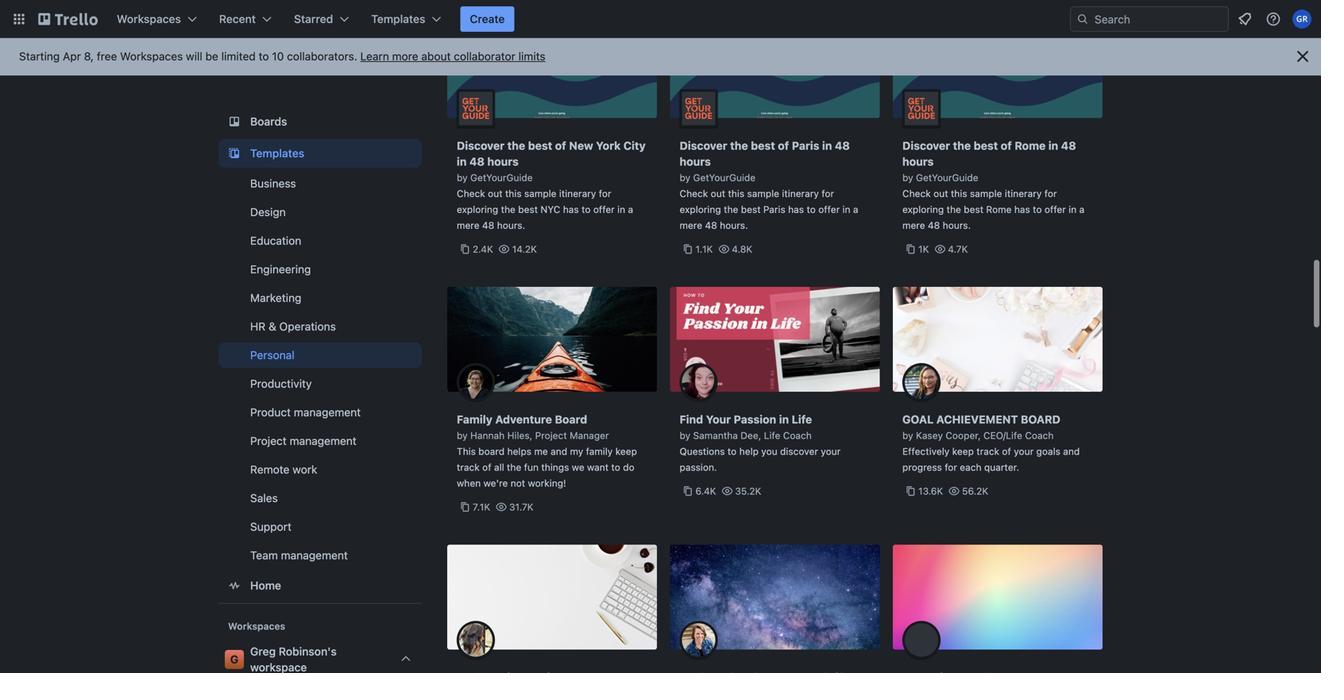Task type: locate. For each thing, give the bounding box(es) containing it.
manager
[[570, 430, 609, 441]]

sample inside 'discover the best of  new york city in 48 hours by getyourguide check out this sample itinerary for exploring the best nyc has to offer in a mere 48 hours.'
[[525, 188, 557, 199]]

2 horizontal spatial mere
[[903, 220, 926, 231]]

1 horizontal spatial rome
[[1015, 139, 1046, 152]]

discover inside 'discover the best of  new york city in 48 hours by getyourguide check out this sample itinerary for exploring the best nyc has to offer in a mere 48 hours.'
[[457, 139, 505, 152]]

exploring up "2.4k" in the top of the page
[[457, 204, 499, 215]]

0 horizontal spatial rome
[[987, 204, 1012, 215]]

life up discover at bottom
[[792, 413, 813, 426]]

0 vertical spatial templates
[[371, 12, 426, 25]]

management for product management
[[294, 406, 361, 419]]

hours.
[[497, 220, 526, 231], [720, 220, 749, 231], [943, 220, 971, 231]]

2 horizontal spatial getyourguide
[[917, 172, 979, 183]]

1 horizontal spatial getyourguide
[[694, 172, 756, 183]]

home link
[[219, 572, 422, 600]]

free
[[97, 50, 117, 63]]

hours inside discover the best of paris in 48 hours by getyourguide check out this sample itinerary for exploring the best paris has to offer in a mere 48 hours.
[[680, 155, 711, 168]]

exploring for discover the best of rome in 48 hours
[[903, 204, 945, 215]]

education
[[250, 234, 302, 247]]

exploring inside 'discover the best of  new york city in 48 hours by getyourguide check out this sample itinerary for exploring the best nyc has to offer in a mere 48 hours.'
[[457, 204, 499, 215]]

2 horizontal spatial this
[[951, 188, 968, 199]]

4.7k
[[949, 244, 969, 255]]

3 getyourguide from the left
[[917, 172, 979, 183]]

has inside discover the best of rome in 48 hours by getyourguide check out this sample itinerary for exploring the best rome has to offer in a mere 48 hours.
[[1015, 204, 1031, 215]]

out up "2.4k" in the top of the page
[[488, 188, 503, 199]]

this up 4.8k
[[728, 188, 745, 199]]

progress
[[903, 462, 943, 473]]

workspaces down workspaces 'dropdown button'
[[120, 50, 183, 63]]

3 discover from the left
[[903, 139, 951, 152]]

coach down board
[[1026, 430, 1054, 441]]

1 horizontal spatial discover
[[680, 139, 728, 152]]

hours. up '14.2k'
[[497, 220, 526, 231]]

life
[[792, 413, 813, 426], [764, 430, 781, 441]]

family adventure board by hannah hiles, project manager this board helps me and my family keep track of all the fun things we want to do when we're not working!
[[457, 413, 637, 489]]

keep up do
[[616, 446, 637, 457]]

working!
[[528, 478, 567, 489]]

check for discover the best of paris in 48 hours
[[680, 188, 708, 199]]

itinerary for discover the best of paris in 48 hours
[[783, 188, 819, 199]]

1 discover from the left
[[457, 139, 505, 152]]

2 getyourguide image from the left
[[903, 89, 941, 128]]

board image
[[225, 112, 244, 131]]

0 vertical spatial management
[[294, 406, 361, 419]]

0 horizontal spatial getyourguide image
[[680, 89, 718, 128]]

2 horizontal spatial exploring
[[903, 204, 945, 215]]

2 hours from the left
[[680, 155, 711, 168]]

coach
[[784, 430, 812, 441], [1026, 430, 1054, 441]]

product management
[[250, 406, 361, 419]]

exploring
[[457, 204, 499, 215], [680, 204, 722, 215], [903, 204, 945, 215]]

2 vertical spatial management
[[281, 549, 348, 562]]

1 offer from the left
[[594, 204, 615, 215]]

offer for discover the best of paris in 48 hours
[[819, 204, 840, 215]]

getyourguide
[[471, 172, 533, 183], [694, 172, 756, 183], [917, 172, 979, 183]]

has for discover the best of rome in 48 hours
[[1015, 204, 1031, 215]]

1 horizontal spatial paris
[[792, 139, 820, 152]]

out inside discover the best of rome in 48 hours by getyourguide check out this sample itinerary for exploring the best rome has to offer in a mere 48 hours.
[[934, 188, 949, 199]]

2 discover from the left
[[680, 139, 728, 152]]

exploring up 1k
[[903, 204, 945, 215]]

this inside discover the best of rome in 48 hours by getyourguide check out this sample itinerary for exploring the best rome has to offer in a mere 48 hours.
[[951, 188, 968, 199]]

this up the 4.7k
[[951, 188, 968, 199]]

3 exploring from the left
[[903, 204, 945, 215]]

getyourguide inside discover the best of paris in 48 hours by getyourguide check out this sample itinerary for exploring the best paris has to offer in a mere 48 hours.
[[694, 172, 756, 183]]

2 and from the left
[[1064, 446, 1080, 457]]

hours for discover the best of rome in 48 hours
[[903, 155, 934, 168]]

0 horizontal spatial your
[[821, 446, 841, 457]]

1 horizontal spatial out
[[711, 188, 726, 199]]

has for discover the best of paris in 48 hours
[[789, 204, 805, 215]]

2 horizontal spatial check
[[903, 188, 931, 199]]

1 horizontal spatial hours
[[680, 155, 711, 168]]

offer inside discover the best of rome in 48 hours by getyourguide check out this sample itinerary for exploring the best rome has to offer in a mere 48 hours.
[[1045, 204, 1067, 215]]

about
[[422, 50, 451, 63]]

discover inside discover the best of rome in 48 hours by getyourguide check out this sample itinerary for exploring the best rome has to offer in a mere 48 hours.
[[903, 139, 951, 152]]

getyourguide up 4.8k
[[694, 172, 756, 183]]

0 horizontal spatial offer
[[594, 204, 615, 215]]

getyourguide down getyourguide icon at top left
[[471, 172, 533, 183]]

templates
[[371, 12, 426, 25], [250, 147, 305, 160]]

create
[[470, 12, 505, 25]]

0 horizontal spatial this
[[506, 188, 522, 199]]

management down "support" link
[[281, 549, 348, 562]]

project up "remote"
[[250, 434, 287, 448]]

mere up "2.4k" in the top of the page
[[457, 220, 480, 231]]

your inside the find your passion in life by samantha dee, life coach questions to help you discover your passion.
[[821, 446, 841, 457]]

template board image
[[225, 144, 244, 163]]

your right discover at bottom
[[821, 446, 841, 457]]

remote work link
[[219, 457, 422, 483]]

0 horizontal spatial getyourguide
[[471, 172, 533, 183]]

2 hours. from the left
[[720, 220, 749, 231]]

1 horizontal spatial a
[[854, 204, 859, 215]]

family
[[586, 446, 613, 457]]

1 horizontal spatial this
[[728, 188, 745, 199]]

mere up 1k
[[903, 220, 926, 231]]

workspaces up greg at the bottom of page
[[228, 621, 286, 632]]

this for discover the best of rome in 48 hours
[[951, 188, 968, 199]]

by inside discover the best of rome in 48 hours by getyourguide check out this sample itinerary for exploring the best rome has to offer in a mere 48 hours.
[[903, 172, 914, 183]]

kristen koning, data analytics manager @ ascension image
[[680, 621, 718, 659]]

2 horizontal spatial itinerary
[[1005, 188, 1042, 199]]

project up the "me"
[[535, 430, 567, 441]]

productivity link
[[219, 371, 422, 397]]

1 getyourguide image from the left
[[680, 89, 718, 128]]

3 this from the left
[[951, 188, 968, 199]]

exploring inside discover the best of rome in 48 hours by getyourguide check out this sample itinerary for exploring the best rome has to offer in a mere 48 hours.
[[903, 204, 945, 215]]

1 keep from the left
[[616, 446, 637, 457]]

1 sample from the left
[[525, 188, 557, 199]]

me
[[535, 446, 548, 457]]

templates up "more"
[[371, 12, 426, 25]]

track up quarter.
[[977, 446, 1000, 457]]

of for rome
[[1001, 139, 1013, 152]]

0 horizontal spatial mere
[[457, 220, 480, 231]]

0 horizontal spatial keep
[[616, 446, 637, 457]]

0 horizontal spatial and
[[551, 446, 568, 457]]

getyourguide for discover the best of paris in 48 hours
[[694, 172, 756, 183]]

discover
[[457, 139, 505, 152], [680, 139, 728, 152], [903, 139, 951, 152]]

boards link
[[219, 107, 422, 136]]

0 notifications image
[[1236, 10, 1255, 29]]

the inside family adventure board by hannah hiles, project manager this board helps me and my family keep track of all the fun things we want to do when we're not working!
[[507, 462, 522, 473]]

a
[[628, 204, 634, 215], [854, 204, 859, 215], [1080, 204, 1085, 215]]

learn
[[361, 50, 389, 63]]

for
[[599, 188, 612, 199], [822, 188, 835, 199], [1045, 188, 1058, 199], [945, 462, 958, 473]]

find
[[680, 413, 704, 426]]

mere inside discover the best of paris in 48 hours by getyourguide check out this sample itinerary for exploring the best paris has to offer in a mere 48 hours.
[[680, 220, 703, 231]]

check inside discover the best of rome in 48 hours by getyourguide check out this sample itinerary for exploring the best rome has to offer in a mere 48 hours.
[[903, 188, 931, 199]]

3 mere from the left
[[903, 220, 926, 231]]

3 offer from the left
[[1045, 204, 1067, 215]]

sample for discover the best of paris in 48 hours
[[748, 188, 780, 199]]

0 vertical spatial workspaces
[[117, 12, 181, 25]]

1 horizontal spatial itinerary
[[783, 188, 819, 199]]

exploring inside discover the best of paris in 48 hours by getyourguide check out this sample itinerary for exploring the best paris has to offer in a mere 48 hours.
[[680, 204, 722, 215]]

workspaces
[[117, 12, 181, 25], [120, 50, 183, 63], [228, 621, 286, 632]]

engineering link
[[219, 257, 422, 282]]

1 horizontal spatial getyourguide image
[[903, 89, 941, 128]]

3 has from the left
[[1015, 204, 1031, 215]]

1 mere from the left
[[457, 220, 480, 231]]

and inside goal achievement board by kasey cooper, ceo/life coach effectively keep track of your goals and progress for each quarter.
[[1064, 446, 1080, 457]]

has inside 'discover the best of  new york city in 48 hours by getyourguide check out this sample itinerary for exploring the best nyc has to offer in a mere 48 hours.'
[[563, 204, 579, 215]]

0 vertical spatial rome
[[1015, 139, 1046, 152]]

to inside 'discover the best of  new york city in 48 hours by getyourguide check out this sample itinerary for exploring the best nyc has to offer in a mere 48 hours.'
[[582, 204, 591, 215]]

0 horizontal spatial templates
[[250, 147, 305, 160]]

hours. up 4.8k
[[720, 220, 749, 231]]

getyourguide up the 4.7k
[[917, 172, 979, 183]]

3 check from the left
[[903, 188, 931, 199]]

2 horizontal spatial discover
[[903, 139, 951, 152]]

templates button
[[362, 6, 451, 32]]

itinerary for discover the best of rome in 48 hours
[[1005, 188, 1042, 199]]

coach up discover at bottom
[[784, 430, 812, 441]]

track up 'when'
[[457, 462, 480, 473]]

workspaces up free
[[117, 12, 181, 25]]

hannah hiles, project manager image
[[457, 363, 495, 401]]

hiles,
[[508, 430, 533, 441]]

in inside the find your passion in life by samantha dee, life coach questions to help you discover your passion.
[[780, 413, 789, 426]]

out up the 4.7k
[[934, 188, 949, 199]]

has inside discover the best of paris in 48 hours by getyourguide check out this sample itinerary for exploring the best paris has to offer in a mere 48 hours.
[[789, 204, 805, 215]]

not
[[511, 478, 526, 489]]

3 hours from the left
[[903, 155, 934, 168]]

1 hours. from the left
[[497, 220, 526, 231]]

1.1k
[[696, 244, 713, 255]]

paris
[[792, 139, 820, 152], [764, 204, 786, 215]]

track inside goal achievement board by kasey cooper, ceo/life coach effectively keep track of your goals and progress for each quarter.
[[977, 446, 1000, 457]]

getyourguide image
[[680, 89, 718, 128], [903, 89, 941, 128]]

1 horizontal spatial templates
[[371, 12, 426, 25]]

2 horizontal spatial hours.
[[943, 220, 971, 231]]

0 horizontal spatial out
[[488, 188, 503, 199]]

things
[[542, 462, 569, 473]]

1 getyourguide from the left
[[471, 172, 533, 183]]

getyourguide image for discover the best of rome in 48 hours
[[903, 89, 941, 128]]

discover the best of  new york city in 48 hours by getyourguide check out this sample itinerary for exploring the best nyc has to offer in a mere 48 hours.
[[457, 139, 646, 231]]

2 sample from the left
[[748, 188, 780, 199]]

open information menu image
[[1266, 11, 1282, 27]]

1 horizontal spatial has
[[789, 204, 805, 215]]

itinerary inside discover the best of rome in 48 hours by getyourguide check out this sample itinerary for exploring the best rome has to offer in a mere 48 hours.
[[1005, 188, 1042, 199]]

rome
[[1015, 139, 1046, 152], [987, 204, 1012, 215]]

0 vertical spatial paris
[[792, 139, 820, 152]]

templates up business
[[250, 147, 305, 160]]

check up "2.4k" in the top of the page
[[457, 188, 485, 199]]

starting
[[19, 50, 60, 63]]

collaborators.
[[287, 50, 358, 63]]

1 horizontal spatial offer
[[819, 204, 840, 215]]

sales link
[[219, 486, 422, 511]]

management down product management link
[[290, 434, 357, 448]]

in
[[823, 139, 833, 152], [1049, 139, 1059, 152], [457, 155, 467, 168], [618, 204, 626, 215], [843, 204, 851, 215], [1069, 204, 1077, 215], [780, 413, 789, 426]]

of
[[555, 139, 567, 152], [778, 139, 790, 152], [1001, 139, 1013, 152], [1003, 446, 1012, 457], [483, 462, 492, 473]]

getyourguide for discover the best of rome in 48 hours
[[917, 172, 979, 183]]

home image
[[225, 576, 244, 595]]

hours. inside discover the best of paris in 48 hours by getyourguide check out this sample itinerary for exploring the best paris has to offer in a mere 48 hours.
[[720, 220, 749, 231]]

a inside 'discover the best of  new york city in 48 hours by getyourguide check out this sample itinerary for exploring the best nyc has to offer in a mere 48 hours.'
[[628, 204, 634, 215]]

0 horizontal spatial paris
[[764, 204, 786, 215]]

1 horizontal spatial your
[[1014, 446, 1034, 457]]

for inside goal achievement board by kasey cooper, ceo/life coach effectively keep track of your goals and progress for each quarter.
[[945, 462, 958, 473]]

hours. up the 4.7k
[[943, 220, 971, 231]]

0 horizontal spatial coach
[[784, 430, 812, 441]]

templates inside the "templates" popup button
[[371, 12, 426, 25]]

1 vertical spatial templates
[[250, 147, 305, 160]]

and
[[551, 446, 568, 457], [1064, 446, 1080, 457]]

your left goals
[[1014, 446, 1034, 457]]

samantha dee, life coach image
[[680, 363, 718, 401]]

of inside discover the best of rome in 48 hours by getyourguide check out this sample itinerary for exploring the best rome has to offer in a mere 48 hours.
[[1001, 139, 1013, 152]]

2 out from the left
[[711, 188, 726, 199]]

check up 1k
[[903, 188, 931, 199]]

1 this from the left
[[506, 188, 522, 199]]

keep inside goal achievement board by kasey cooper, ceo/life coach effectively keep track of your goals and progress for each quarter.
[[953, 446, 974, 457]]

1 horizontal spatial sample
[[748, 188, 780, 199]]

keep down cooper,
[[953, 446, 974, 457]]

ceo/life
[[984, 430, 1023, 441]]

by inside 'discover the best of  new york city in 48 hours by getyourguide check out this sample itinerary for exploring the best nyc has to offer in a mere 48 hours.'
[[457, 172, 468, 183]]

1 out from the left
[[488, 188, 503, 199]]

1 horizontal spatial and
[[1064, 446, 1080, 457]]

offer for discover the best of rome in 48 hours
[[1045, 204, 1067, 215]]

out for discover the best of paris in 48 hours
[[711, 188, 726, 199]]

0 vertical spatial life
[[792, 413, 813, 426]]

0 horizontal spatial hours
[[488, 155, 519, 168]]

2 horizontal spatial out
[[934, 188, 949, 199]]

to inside discover the best of paris in 48 hours by getyourguide check out this sample itinerary for exploring the best paris has to offer in a mere 48 hours.
[[807, 204, 816, 215]]

0 horizontal spatial exploring
[[457, 204, 499, 215]]

2 getyourguide from the left
[[694, 172, 756, 183]]

0 horizontal spatial itinerary
[[560, 188, 596, 199]]

management down productivity "link"
[[294, 406, 361, 419]]

sample for discover the best of rome in 48 hours
[[971, 188, 1003, 199]]

1 horizontal spatial hours.
[[720, 220, 749, 231]]

cooper,
[[946, 430, 981, 441]]

a for discover the best of rome in 48 hours
[[1080, 204, 1085, 215]]

2 horizontal spatial has
[[1015, 204, 1031, 215]]

for inside 'discover the best of  new york city in 48 hours by getyourguide check out this sample itinerary for exploring the best nyc has to offer in a mere 48 hours.'
[[599, 188, 612, 199]]

mere up 1.1k
[[680, 220, 703, 231]]

by
[[457, 172, 468, 183], [680, 172, 691, 183], [903, 172, 914, 183], [457, 430, 468, 441], [680, 430, 691, 441], [903, 430, 914, 441]]

1 horizontal spatial exploring
[[680, 204, 722, 215]]

to inside the find your passion in life by samantha dee, life coach questions to help you discover your passion.
[[728, 446, 737, 457]]

hours. inside discover the best of rome in 48 hours by getyourguide check out this sample itinerary for exploring the best rome has to offer in a mere 48 hours.
[[943, 220, 971, 231]]

offer
[[594, 204, 615, 215], [819, 204, 840, 215], [1045, 204, 1067, 215]]

offer inside 'discover the best of  new york city in 48 hours by getyourguide check out this sample itinerary for exploring the best nyc has to offer in a mere 48 hours.'
[[594, 204, 615, 215]]

mere inside discover the best of rome in 48 hours by getyourguide check out this sample itinerary for exploring the best rome has to offer in a mere 48 hours.
[[903, 220, 926, 231]]

out inside discover the best of paris in 48 hours by getyourguide check out this sample itinerary for exploring the best paris has to offer in a mere 48 hours.
[[711, 188, 726, 199]]

0 vertical spatial track
[[977, 446, 1000, 457]]

hr & operations
[[250, 320, 336, 333]]

2 keep from the left
[[953, 446, 974, 457]]

hours inside 'discover the best of  new york city in 48 hours by getyourguide check out this sample itinerary for exploring the best nyc has to offer in a mere 48 hours.'
[[488, 155, 519, 168]]

this inside discover the best of paris in 48 hours by getyourguide check out this sample itinerary for exploring the best paris has to offer in a mere 48 hours.
[[728, 188, 745, 199]]

1 vertical spatial workspaces
[[120, 50, 183, 63]]

by inside the find your passion in life by samantha dee, life coach questions to help you discover your passion.
[[680, 430, 691, 441]]

2 check from the left
[[680, 188, 708, 199]]

operations
[[280, 320, 336, 333]]

1 horizontal spatial keep
[[953, 446, 974, 457]]

2 your from the left
[[1014, 446, 1034, 457]]

check inside discover the best of paris in 48 hours by getyourguide check out this sample itinerary for exploring the best paris has to offer in a mere 48 hours.
[[680, 188, 708, 199]]

2 itinerary from the left
[[783, 188, 819, 199]]

0 horizontal spatial check
[[457, 188, 485, 199]]

hours
[[488, 155, 519, 168], [680, 155, 711, 168], [903, 155, 934, 168]]

itinerary inside discover the best of paris in 48 hours by getyourguide check out this sample itinerary for exploring the best paris has to offer in a mere 48 hours.
[[783, 188, 819, 199]]

check up 1.1k
[[680, 188, 708, 199]]

0 horizontal spatial discover
[[457, 139, 505, 152]]

7.1k
[[473, 502, 491, 513]]

this up '14.2k'
[[506, 188, 522, 199]]

3 hours. from the left
[[943, 220, 971, 231]]

1 vertical spatial management
[[290, 434, 357, 448]]

engineering
[[250, 263, 311, 276]]

2 a from the left
[[854, 204, 859, 215]]

2 horizontal spatial a
[[1080, 204, 1085, 215]]

design
[[250, 205, 286, 219]]

31.7k
[[510, 502, 534, 513]]

2 exploring from the left
[[680, 204, 722, 215]]

1 horizontal spatial check
[[680, 188, 708, 199]]

2 horizontal spatial hours
[[903, 155, 934, 168]]

2 horizontal spatial offer
[[1045, 204, 1067, 215]]

this for discover the best of paris in 48 hours
[[728, 188, 745, 199]]

new
[[569, 139, 594, 152]]

helps
[[508, 446, 532, 457]]

itinerary
[[560, 188, 596, 199], [783, 188, 819, 199], [1005, 188, 1042, 199]]

&
[[269, 320, 276, 333]]

g
[[230, 653, 239, 666]]

3 out from the left
[[934, 188, 949, 199]]

1 check from the left
[[457, 188, 485, 199]]

team
[[250, 549, 278, 562]]

mere inside 'discover the best of  new york city in 48 hours by getyourguide check out this sample itinerary for exploring the best nyc has to offer in a mere 48 hours.'
[[457, 220, 480, 231]]

hours inside discover the best of rome in 48 hours by getyourguide check out this sample itinerary for exploring the best rome has to offer in a mere 48 hours.
[[903, 155, 934, 168]]

1 horizontal spatial life
[[792, 413, 813, 426]]

productivity
[[250, 377, 312, 390]]

and up things
[[551, 446, 568, 457]]

0 horizontal spatial sample
[[525, 188, 557, 199]]

and right goals
[[1064, 446, 1080, 457]]

hannah
[[471, 430, 505, 441]]

8,
[[84, 50, 94, 63]]

effectively
[[903, 446, 950, 457]]

track
[[977, 446, 1000, 457], [457, 462, 480, 473]]

1 your from the left
[[821, 446, 841, 457]]

1 exploring from the left
[[457, 204, 499, 215]]

check for discover the best of rome in 48 hours
[[903, 188, 931, 199]]

samantha
[[694, 430, 738, 441]]

sample
[[525, 188, 557, 199], [748, 188, 780, 199], [971, 188, 1003, 199]]

sample inside discover the best of rome in 48 hours by getyourguide check out this sample itinerary for exploring the best rome has to offer in a mere 48 hours.
[[971, 188, 1003, 199]]

1 vertical spatial paris
[[764, 204, 786, 215]]

hours. for discover the best of rome in 48 hours
[[943, 220, 971, 231]]

1 and from the left
[[551, 446, 568, 457]]

project inside family adventure board by hannah hiles, project manager this board helps me and my family keep track of all the fun things we want to do when we're not working!
[[535, 430, 567, 441]]

2 coach from the left
[[1026, 430, 1054, 441]]

exploring up 1.1k
[[680, 204, 722, 215]]

workspaces inside 'dropdown button'
[[117, 12, 181, 25]]

out
[[488, 188, 503, 199], [711, 188, 726, 199], [934, 188, 949, 199]]

track inside family adventure board by hannah hiles, project manager this board helps me and my family keep track of all the fun things we want to do when we're not working!
[[457, 462, 480, 473]]

getyourguide inside discover the best of rome in 48 hours by getyourguide check out this sample itinerary for exploring the best rome has to offer in a mere 48 hours.
[[917, 172, 979, 183]]

1 horizontal spatial track
[[977, 446, 1000, 457]]

sample inside discover the best of paris in 48 hours by getyourguide check out this sample itinerary for exploring the best paris has to offer in a mere 48 hours.
[[748, 188, 780, 199]]

of inside 'discover the best of  new york city in 48 hours by getyourguide check out this sample itinerary for exploring the best nyc has to offer in a mere 48 hours.'
[[555, 139, 567, 152]]

a inside discover the best of paris in 48 hours by getyourguide check out this sample itinerary for exploring the best paris has to offer in a mere 48 hours.
[[854, 204, 859, 215]]

2 has from the left
[[789, 204, 805, 215]]

of inside discover the best of paris in 48 hours by getyourguide check out this sample itinerary for exploring the best paris has to offer in a mere 48 hours.
[[778, 139, 790, 152]]

1 itinerary from the left
[[560, 188, 596, 199]]

2 this from the left
[[728, 188, 745, 199]]

0 horizontal spatial hours.
[[497, 220, 526, 231]]

1 horizontal spatial mere
[[680, 220, 703, 231]]

sam gravener, blogger @ here i mum again image
[[457, 621, 495, 659]]

by inside discover the best of paris in 48 hours by getyourguide check out this sample itinerary for exploring the best paris has to offer in a mere 48 hours.
[[680, 172, 691, 183]]

for inside discover the best of paris in 48 hours by getyourguide check out this sample itinerary for exploring the best paris has to offer in a mere 48 hours.
[[822, 188, 835, 199]]

of inside family adventure board by hannah hiles, project manager this board helps me and my family keep track of all the fun things we want to do when we're not working!
[[483, 462, 492, 473]]

out up 1.1k
[[711, 188, 726, 199]]

a inside discover the best of rome in 48 hours by getyourguide check out this sample itinerary for exploring the best rome has to offer in a mere 48 hours.
[[1080, 204, 1085, 215]]

1 coach from the left
[[784, 430, 812, 441]]

mere for discover the best of rome in 48 hours
[[903, 220, 926, 231]]

2 mere from the left
[[680, 220, 703, 231]]

a for discover the best of paris in 48 hours
[[854, 204, 859, 215]]

0 horizontal spatial a
[[628, 204, 634, 215]]

2 horizontal spatial sample
[[971, 188, 1003, 199]]

1 vertical spatial track
[[457, 462, 480, 473]]

2 offer from the left
[[819, 204, 840, 215]]

1 hours from the left
[[488, 155, 519, 168]]

product management link
[[219, 400, 422, 425]]

1 has from the left
[[563, 204, 579, 215]]

of inside goal achievement board by kasey cooper, ceo/life coach effectively keep track of your goals and progress for each quarter.
[[1003, 446, 1012, 457]]

best
[[528, 139, 553, 152], [751, 139, 776, 152], [974, 139, 999, 152], [518, 204, 538, 215], [741, 204, 761, 215], [964, 204, 984, 215]]

getyourguide image
[[457, 89, 495, 128]]

3 itinerary from the left
[[1005, 188, 1042, 199]]

offer inside discover the best of paris in 48 hours by getyourguide check out this sample itinerary for exploring the best paris has to offer in a mere 48 hours.
[[819, 204, 840, 215]]

3 sample from the left
[[971, 188, 1003, 199]]

management for team management
[[281, 549, 348, 562]]

0 horizontal spatial has
[[563, 204, 579, 215]]

1 horizontal spatial project
[[535, 430, 567, 441]]

3 a from the left
[[1080, 204, 1085, 215]]

discover inside discover the best of paris in 48 hours by getyourguide check out this sample itinerary for exploring the best paris has to offer in a mere 48 hours.
[[680, 139, 728, 152]]

discover the best of paris in 48 hours by getyourguide check out this sample itinerary for exploring the best paris has to offer in a mere 48 hours.
[[680, 139, 859, 231]]

create button
[[461, 6, 515, 32]]

life up you
[[764, 430, 781, 441]]

0 horizontal spatial track
[[457, 462, 480, 473]]

1 horizontal spatial coach
[[1026, 430, 1054, 441]]

1 a from the left
[[628, 204, 634, 215]]

1 vertical spatial life
[[764, 430, 781, 441]]



Task type: vqa. For each thing, say whether or not it's contained in the screenshot.


Task type: describe. For each thing, give the bounding box(es) containing it.
mere for discover the best of paris in 48 hours
[[680, 220, 703, 231]]

personal link
[[219, 343, 422, 368]]

do
[[623, 462, 635, 473]]

exploring for discover the best of paris in 48 hours
[[680, 204, 722, 215]]

0 horizontal spatial project
[[250, 434, 287, 448]]

kasey
[[917, 430, 944, 441]]

1 vertical spatial rome
[[987, 204, 1012, 215]]

hours for discover the best of paris in 48 hours
[[680, 155, 711, 168]]

and inside family adventure board by hannah hiles, project manager this board helps me and my family keep track of all the fun things we want to do when we're not working!
[[551, 446, 568, 457]]

sales
[[250, 492, 278, 505]]

greg robinson's workspace
[[250, 645, 337, 673]]

workspace
[[250, 661, 307, 673]]

city
[[624, 139, 646, 152]]

product
[[250, 406, 291, 419]]

13.6k
[[919, 486, 944, 497]]

management for project management
[[290, 434, 357, 448]]

by inside goal achievement board by kasey cooper, ceo/life coach effectively keep track of your goals and progress for each quarter.
[[903, 430, 914, 441]]

this
[[457, 446, 476, 457]]

team management link
[[219, 543, 422, 568]]

support link
[[219, 514, 422, 540]]

6.4k
[[696, 486, 717, 497]]

project management link
[[219, 428, 422, 454]]

1k
[[919, 244, 930, 255]]

kasey cooper, ceo/life coach image
[[903, 363, 941, 401]]

family
[[457, 413, 493, 426]]

achievement
[[937, 413, 1019, 426]]

discover the best of rome in 48 hours by getyourguide check out this sample itinerary for exploring the best rome has to offer in a mere 48 hours.
[[903, 139, 1085, 231]]

goal
[[903, 413, 934, 426]]

out inside 'discover the best of  new york city in 48 hours by getyourguide check out this sample itinerary for exploring the best nyc has to offer in a mere 48 hours.'
[[488, 188, 503, 199]]

0 horizontal spatial life
[[764, 430, 781, 441]]

limited
[[221, 50, 256, 63]]

dee,
[[741, 430, 762, 441]]

work
[[293, 463, 318, 476]]

team management
[[250, 549, 348, 562]]

nyc
[[541, 204, 561, 215]]

board
[[1021, 413, 1061, 426]]

coach inside goal achievement board by kasey cooper, ceo/life coach effectively keep track of your goals and progress for each quarter.
[[1026, 430, 1054, 441]]

we're
[[484, 478, 508, 489]]

when
[[457, 478, 481, 489]]

boards
[[250, 115, 287, 128]]

getyourguide image for discover the best of paris in 48 hours
[[680, 89, 718, 128]]

business link
[[219, 171, 422, 196]]

primary element
[[0, 0, 1322, 38]]

board
[[555, 413, 588, 426]]

hr
[[250, 320, 266, 333]]

business
[[250, 177, 296, 190]]

all
[[494, 462, 504, 473]]

templates inside templates link
[[250, 147, 305, 160]]

hr & operations link
[[219, 314, 422, 339]]

10
[[272, 50, 284, 63]]

your inside goal achievement board by kasey cooper, ceo/life coach effectively keep track of your goals and progress for each quarter.
[[1014, 446, 1034, 457]]

to inside family adventure board by hannah hiles, project manager this board helps me and my family keep track of all the fun things we want to do when we're not working!
[[612, 462, 621, 473]]

coach inside the find your passion in life by samantha dee, life coach questions to help you discover your passion.
[[784, 430, 812, 441]]

help
[[740, 446, 759, 457]]

search image
[[1077, 13, 1090, 25]]

14.2k
[[512, 244, 537, 255]]

limits
[[519, 50, 546, 63]]

hours. for discover the best of paris in 48 hours
[[720, 220, 749, 231]]

getyourguide inside 'discover the best of  new york city in 48 hours by getyourguide check out this sample itinerary for exploring the best nyc has to offer in a mere 48 hours.'
[[471, 172, 533, 183]]

adventure
[[496, 413, 552, 426]]

apr
[[63, 50, 81, 63]]

recent
[[219, 12, 256, 25]]

hours. inside 'discover the best of  new york city in 48 hours by getyourguide check out this sample itinerary for exploring the best nyc has to offer in a mere 48 hours.'
[[497, 220, 526, 231]]

robinson's
[[279, 645, 337, 658]]

passion
[[734, 413, 777, 426]]

crux, a guy who loves lists. image
[[903, 621, 941, 659]]

discover
[[781, 446, 819, 457]]

this inside 'discover the best of  new york city in 48 hours by getyourguide check out this sample itinerary for exploring the best nyc has to offer in a mere 48 hours.'
[[506, 188, 522, 199]]

back to home image
[[38, 6, 98, 32]]

check inside 'discover the best of  new york city in 48 hours by getyourguide check out this sample itinerary for exploring the best nyc has to offer in a mere 48 hours.'
[[457, 188, 485, 199]]

of for new
[[555, 139, 567, 152]]

learn more about collaborator limits link
[[361, 50, 546, 63]]

greg
[[250, 645, 276, 658]]

personal
[[250, 349, 295, 362]]

35.2k
[[736, 486, 762, 497]]

keep inside family adventure board by hannah hiles, project manager this board helps me and my family keep track of all the fun things we want to do when we're not working!
[[616, 446, 637, 457]]

fun
[[524, 462, 539, 473]]

remote work
[[250, 463, 318, 476]]

of for paris
[[778, 139, 790, 152]]

by inside family adventure board by hannah hiles, project manager this board helps me and my family keep track of all the fun things we want to do when we're not working!
[[457, 430, 468, 441]]

education link
[[219, 228, 422, 254]]

design link
[[219, 200, 422, 225]]

2 vertical spatial workspaces
[[228, 621, 286, 632]]

project management
[[250, 434, 357, 448]]

board
[[479, 446, 505, 457]]

more
[[392, 50, 419, 63]]

my
[[570, 446, 584, 457]]

quarter.
[[985, 462, 1020, 473]]

your
[[706, 413, 731, 426]]

4.8k
[[732, 244, 753, 255]]

discover for discover the best of paris in 48 hours
[[680, 139, 728, 152]]

templates link
[[219, 139, 422, 168]]

discover for discover the best of  new york city in 48 hours
[[457, 139, 505, 152]]

to inside discover the best of rome in 48 hours by getyourguide check out this sample itinerary for exploring the best rome has to offer in a mere 48 hours.
[[1034, 204, 1043, 215]]

for inside discover the best of rome in 48 hours by getyourguide check out this sample itinerary for exploring the best rome has to offer in a mere 48 hours.
[[1045, 188, 1058, 199]]

be
[[206, 50, 218, 63]]

2.4k
[[473, 244, 494, 255]]

greg robinson (gregrobinson96) image
[[1293, 10, 1312, 29]]

we
[[572, 462, 585, 473]]

starred
[[294, 12, 333, 25]]

itinerary inside 'discover the best of  new york city in 48 hours by getyourguide check out this sample itinerary for exploring the best nyc has to offer in a mere 48 hours.'
[[560, 188, 596, 199]]

marketing link
[[219, 285, 422, 311]]

each
[[960, 462, 982, 473]]

will
[[186, 50, 203, 63]]

marketing
[[250, 291, 302, 304]]

discover for discover the best of rome in 48 hours
[[903, 139, 951, 152]]

york
[[596, 139, 621, 152]]

Search field
[[1090, 7, 1229, 31]]

recent button
[[210, 6, 281, 32]]

workspaces button
[[107, 6, 207, 32]]

passion.
[[680, 462, 717, 473]]

out for discover the best of rome in 48 hours
[[934, 188, 949, 199]]



